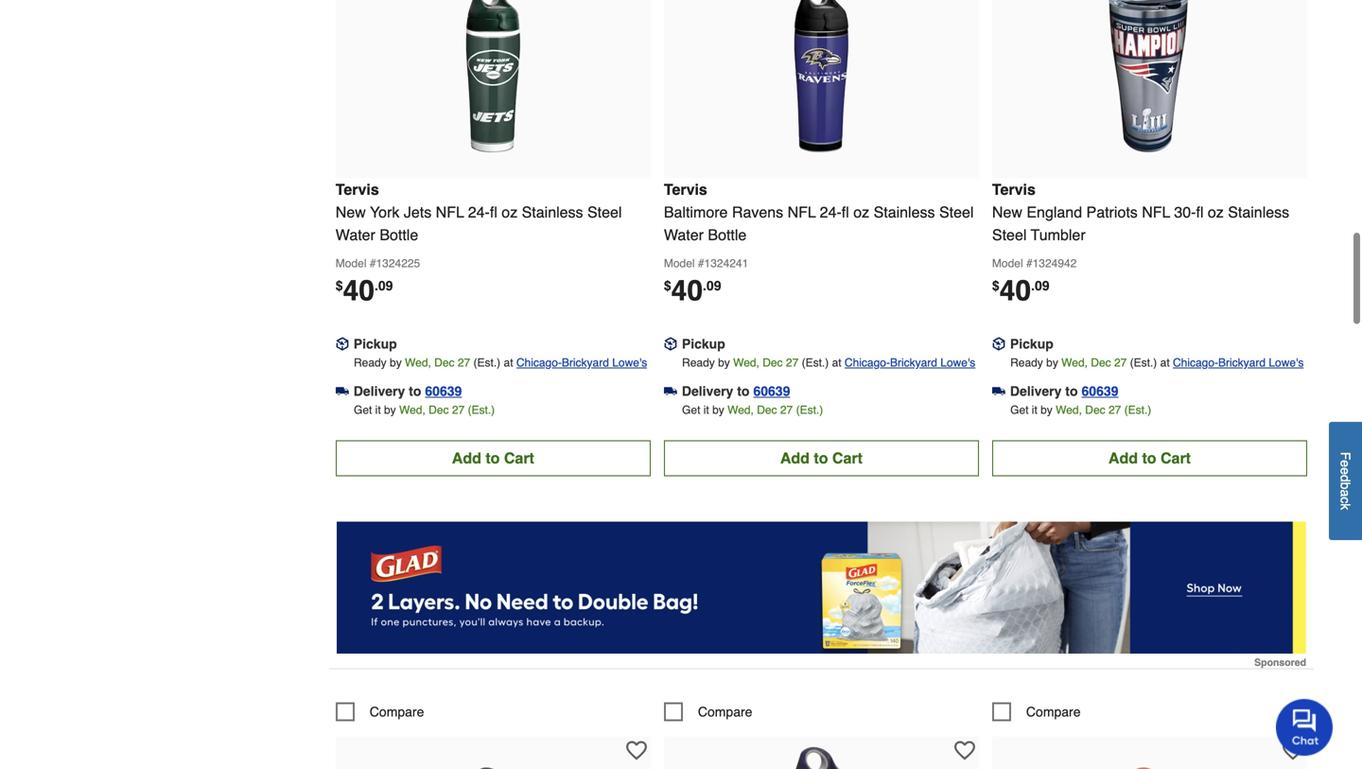 Task type: describe. For each thing, give the bounding box(es) containing it.
patriots
[[1087, 203, 1138, 221]]

oz for new england patriots nfl 30-fl oz stainless steel tumbler
[[1208, 203, 1224, 221]]

f e e d b a c k
[[1338, 452, 1354, 510]]

at for 3rd chicago-brickyard lowe's button from the right
[[504, 356, 513, 369]]

delivery to 60639 for 2nd chicago-brickyard lowe's button from left 60639 button
[[682, 384, 790, 399]]

tervis for tervis new york jets nfl 24-fl oz stainless steel water bottle
[[336, 181, 379, 198]]

$ 40 .09 for 2nd actual price $40.09 element from the right
[[664, 274, 721, 307]]

tervis new england patriots nfl 30-fl oz stainless steel tumbler image
[[1046, 0, 1254, 171]]

tervis cleveland browns nfl 24-fl oz stainless steel water bottle image
[[1046, 746, 1254, 769]]

3 actual price $40.09 element from the left
[[992, 274, 1050, 307]]

cart for 2nd add to cart button from the left
[[833, 449, 863, 467]]

tervis baltimore ravens nfl 24-fl oz stainless steel water bottle image
[[718, 0, 926, 171]]

2 chicago-brickyard lowe's button from the left
[[845, 353, 976, 372]]

advertisement region
[[337, 522, 1307, 668]]

30-
[[1175, 203, 1196, 221]]

lowe's for third chicago-brickyard lowe's button from the left
[[1269, 356, 1304, 369]]

stainless for new york jets nfl 24-fl oz stainless steel water bottle
[[522, 203, 583, 221]]

2 pickup from the left
[[682, 336, 726, 351]]

nfl for new york jets nfl 24-fl oz stainless steel water bottle
[[436, 203, 464, 221]]

lowe's for 3rd chicago-brickyard lowe's button from the right
[[612, 356, 647, 369]]

2 $ from the left
[[664, 278, 671, 293]]

jets
[[404, 203, 432, 221]]

bottle inside tervis baltimore ravens nfl 24-fl oz stainless steel water bottle
[[708, 226, 747, 244]]

fl inside tervis baltimore ravens nfl 24-fl oz stainless steel water bottle
[[842, 203, 849, 221]]

$ 40 .09 for 3rd actual price $40.09 element from the right
[[336, 274, 393, 307]]

b
[[1338, 482, 1354, 489]]

2 heart outline image from the left
[[955, 740, 975, 761]]

water inside tervis new york jets nfl 24-fl oz stainless steel water bottle
[[336, 226, 376, 244]]

model # 1324225
[[336, 257, 420, 270]]

1 actual price $40.09 element from the left
[[336, 274, 393, 307]]

24- inside tervis baltimore ravens nfl 24-fl oz stainless steel water bottle
[[820, 203, 842, 221]]

brickyard for 2nd chicago-brickyard lowe's button from left
[[890, 356, 938, 369]]

delivery for truck filled image
[[354, 384, 405, 399]]

tervis for tervis new england patriots nfl 30-fl oz stainless steel tumbler
[[992, 181, 1036, 198]]

2 actual price $40.09 element from the left
[[664, 274, 721, 307]]

1 add from the left
[[452, 449, 481, 467]]

pickup image for 3rd chicago-brickyard lowe's button from the right 60639 button
[[336, 337, 349, 351]]

chat invite button image
[[1276, 698, 1334, 756]]

get for 60639 button for third chicago-brickyard lowe's button from the left's pickup image
[[1011, 403, 1029, 417]]

f
[[1338, 452, 1354, 460]]

1001062314 element
[[336, 702, 424, 721]]

england
[[1027, 203, 1083, 221]]

tervis for tervis baltimore ravens nfl 24-fl oz stainless steel water bottle
[[664, 181, 708, 198]]

3 40 from the left
[[1000, 274, 1031, 307]]

1324241
[[704, 257, 749, 270]]

brickyard for third chicago-brickyard lowe's button from the left
[[1219, 356, 1266, 369]]

1 chicago-brickyard lowe's button from the left
[[516, 353, 647, 372]]

cart for 1st add to cart button from the right
[[1161, 449, 1191, 467]]

model # 1324241
[[664, 257, 749, 270]]

tervis new york jets nfl 24-fl oz stainless steel water bottle
[[336, 181, 622, 244]]

1001062516 element
[[992, 702, 1081, 721]]

truck filled image for 60639 button for third chicago-brickyard lowe's button from the left's pickup image
[[992, 385, 1006, 398]]

get for pickup icon
[[682, 403, 701, 417]]

3 ready from the left
[[1011, 356, 1043, 369]]

k
[[1338, 503, 1354, 510]]

1 heart outline image from the left
[[626, 740, 647, 761]]

delivery to 60639 for 3rd chicago-brickyard lowe's button from the right 60639 button
[[354, 384, 462, 399]]

1 $ from the left
[[336, 278, 343, 293]]

2 add from the left
[[780, 449, 810, 467]]

new for new york jets nfl 24-fl oz stainless steel water bottle
[[336, 203, 366, 221]]

steel for new york jets nfl 24-fl oz stainless steel water bottle
[[588, 203, 622, 221]]

truck filled image
[[336, 385, 349, 398]]

60639 button for 3rd chicago-brickyard lowe's button from the right
[[425, 382, 462, 401]]

delivery to 60639 for 60639 button for third chicago-brickyard lowe's button from the left
[[1010, 384, 1119, 399]]

d
[[1338, 475, 1354, 482]]

3 .09 from the left
[[1031, 278, 1050, 293]]

oz inside tervis baltimore ravens nfl 24-fl oz stainless steel water bottle
[[854, 203, 870, 221]]

2 ready from the left
[[682, 356, 715, 369]]

60639 for 2nd chicago-brickyard lowe's button from left 60639 button
[[754, 384, 790, 399]]

# for bottle
[[698, 257, 704, 270]]

1001251420 element
[[664, 702, 753, 721]]

60639 button for 2nd chicago-brickyard lowe's button from left
[[754, 382, 790, 401]]



Task type: vqa. For each thing, say whether or not it's contained in the screenshot.
Weatherstripping link
no



Task type: locate. For each thing, give the bounding box(es) containing it.
new inside 'tervis new england patriots nfl 30-fl oz stainless steel tumbler'
[[992, 203, 1023, 221]]

add to cart for 1st add to cart button from the right
[[1109, 449, 1191, 467]]

steel for new england patriots nfl 30-fl oz stainless steel tumbler
[[992, 226, 1027, 244]]

model for new england patriots nfl 30-fl oz stainless steel tumbler
[[992, 257, 1023, 270]]

1 horizontal spatial truck filled image
[[992, 385, 1006, 398]]

fl for new york jets nfl 24-fl oz stainless steel water bottle
[[490, 203, 498, 221]]

compare inside '1001062516' element
[[1027, 704, 1081, 719]]

2 chicago- from the left
[[845, 356, 890, 369]]

add to cart
[[452, 449, 534, 467], [780, 449, 863, 467], [1109, 449, 1191, 467]]

40 down model # 1324225
[[343, 274, 375, 307]]

steel
[[588, 203, 622, 221], [940, 203, 974, 221], [992, 226, 1027, 244]]

2 horizontal spatial stainless
[[1228, 203, 1290, 221]]

steel inside tervis new york jets nfl 24-fl oz stainless steel water bottle
[[588, 203, 622, 221]]

1 horizontal spatial add
[[780, 449, 810, 467]]

$ down model # 1324942
[[992, 278, 1000, 293]]

brickyard for 3rd chicago-brickyard lowe's button from the right
[[562, 356, 609, 369]]

1 horizontal spatial 24-
[[820, 203, 842, 221]]

2 horizontal spatial add to cart
[[1109, 449, 1191, 467]]

#
[[370, 257, 376, 270], [698, 257, 704, 270], [1027, 257, 1033, 270]]

1 model from the left
[[336, 257, 367, 270]]

2 delivery from the left
[[682, 384, 734, 399]]

1 ready by wed, dec 27 (est.) at chicago-brickyard lowe's from the left
[[354, 356, 647, 369]]

0 horizontal spatial actual price $40.09 element
[[336, 274, 393, 307]]

.09 down model # 1324225
[[375, 278, 393, 293]]

tervis inside tervis baltimore ravens nfl 24-fl oz stainless steel water bottle
[[664, 181, 708, 198]]

0 horizontal spatial oz
[[502, 203, 518, 221]]

1 add to cart button from the left
[[336, 440, 651, 476]]

delivery to 60639
[[354, 384, 462, 399], [682, 384, 790, 399], [1010, 384, 1119, 399]]

$ down model # 1324225
[[336, 278, 343, 293]]

2 horizontal spatial ready
[[1011, 356, 1043, 369]]

60639 for 3rd chicago-brickyard lowe's button from the right 60639 button
[[425, 384, 462, 399]]

1 lowe's from the left
[[612, 356, 647, 369]]

chicago- for 3rd chicago-brickyard lowe's button from the right
[[516, 356, 562, 369]]

1 horizontal spatial tervis
[[664, 181, 708, 198]]

1 60639 button from the left
[[425, 382, 462, 401]]

1 horizontal spatial heart outline image
[[955, 740, 975, 761]]

0 horizontal spatial delivery to 60639
[[354, 384, 462, 399]]

bottle down york
[[380, 226, 418, 244]]

stainless inside tervis baltimore ravens nfl 24-fl oz stainless steel water bottle
[[874, 203, 935, 221]]

$
[[336, 278, 343, 293], [664, 278, 671, 293], [992, 278, 1000, 293]]

2 60639 button from the left
[[754, 382, 790, 401]]

compare for 1001062314 element
[[370, 704, 424, 719]]

.09 down model # 1324241
[[703, 278, 721, 293]]

1 # from the left
[[370, 257, 376, 270]]

60639
[[425, 384, 462, 399], [754, 384, 790, 399], [1082, 384, 1119, 399]]

2 horizontal spatial #
[[1027, 257, 1033, 270]]

1 horizontal spatial water
[[664, 226, 704, 244]]

nfl right the ravens
[[788, 203, 816, 221]]

oz for new york jets nfl 24-fl oz stainless steel water bottle
[[502, 203, 518, 221]]

fl inside tervis new york jets nfl 24-fl oz stainless steel water bottle
[[490, 203, 498, 221]]

2 get from the left
[[682, 403, 701, 417]]

1 horizontal spatial chicago-brickyard lowe's button
[[845, 353, 976, 372]]

ready
[[354, 356, 387, 369], [682, 356, 715, 369], [1011, 356, 1043, 369]]

1 pickup image from the left
[[336, 337, 349, 351]]

0 horizontal spatial cart
[[504, 449, 534, 467]]

nfl inside tervis new york jets nfl 24-fl oz stainless steel water bottle
[[436, 203, 464, 221]]

pickup image
[[664, 337, 677, 351]]

27
[[458, 356, 470, 369], [786, 356, 799, 369], [1115, 356, 1127, 369], [452, 403, 465, 417], [780, 403, 793, 417], [1109, 403, 1122, 417]]

2 24- from the left
[[820, 203, 842, 221]]

baltimore
[[664, 203, 728, 221]]

3 60639 button from the left
[[1082, 382, 1119, 401]]

2 tervis from the left
[[664, 181, 708, 198]]

new
[[336, 203, 366, 221], [992, 203, 1023, 221]]

1 horizontal spatial 40
[[671, 274, 703, 307]]

2 add to cart from the left
[[780, 449, 863, 467]]

1 horizontal spatial new
[[992, 203, 1023, 221]]

2 truck filled image from the left
[[992, 385, 1006, 398]]

get it by wed, dec 27 (est.)
[[354, 403, 495, 417], [682, 403, 823, 417], [1011, 403, 1152, 417]]

2 .09 from the left
[[703, 278, 721, 293]]

# for water
[[370, 257, 376, 270]]

0 horizontal spatial #
[[370, 257, 376, 270]]

2 horizontal spatial delivery
[[1010, 384, 1062, 399]]

2 horizontal spatial tervis
[[992, 181, 1036, 198]]

tervis los angeles rams nfl 24-fl oz stainless steel water bottle image
[[389, 746, 597, 769]]

1 horizontal spatial steel
[[940, 203, 974, 221]]

compare
[[370, 704, 424, 719], [698, 704, 753, 719], [1027, 704, 1081, 719]]

3 pickup from the left
[[1010, 336, 1054, 351]]

tervis inside tervis new york jets nfl 24-fl oz stainless steel water bottle
[[336, 181, 379, 198]]

2 horizontal spatial pickup
[[1010, 336, 1054, 351]]

pickup image for 60639 button for third chicago-brickyard lowe's button from the left
[[992, 337, 1006, 351]]

get it by wed, dec 27 (est.) for third chicago-brickyard lowe's button from the left
[[1011, 403, 1152, 417]]

1 horizontal spatial delivery
[[682, 384, 734, 399]]

2 horizontal spatial delivery to 60639
[[1010, 384, 1119, 399]]

1 horizontal spatial fl
[[842, 203, 849, 221]]

1 at from the left
[[504, 356, 513, 369]]

60639 button
[[425, 382, 462, 401], [754, 382, 790, 401], [1082, 382, 1119, 401]]

actual price $40.09 element down model # 1324225
[[336, 274, 393, 307]]

3 chicago- from the left
[[1173, 356, 1219, 369]]

0 horizontal spatial .09
[[375, 278, 393, 293]]

chicago- for 2nd chicago-brickyard lowe's button from left
[[845, 356, 890, 369]]

steel inside 'tervis new england patriots nfl 30-fl oz stainless steel tumbler'
[[992, 226, 1027, 244]]

# for tumbler
[[1027, 257, 1033, 270]]

compare for '1001062516' element
[[1027, 704, 1081, 719]]

2 model from the left
[[664, 257, 695, 270]]

0 horizontal spatial steel
[[588, 203, 622, 221]]

1 e from the top
[[1338, 460, 1354, 467]]

by
[[390, 356, 402, 369], [718, 356, 730, 369], [1047, 356, 1059, 369], [384, 403, 396, 417], [713, 403, 725, 417], [1041, 403, 1053, 417]]

0 horizontal spatial at
[[504, 356, 513, 369]]

fl for new england patriots nfl 30-fl oz stainless steel tumbler
[[1196, 203, 1204, 221]]

ready by wed, dec 27 (est.) at chicago-brickyard lowe's
[[354, 356, 647, 369], [682, 356, 976, 369], [1011, 356, 1304, 369]]

3 compare from the left
[[1027, 704, 1081, 719]]

0 horizontal spatial add to cart button
[[336, 440, 651, 476]]

1 horizontal spatial nfl
[[788, 203, 816, 221]]

nfl inside 'tervis new england patriots nfl 30-fl oz stainless steel tumbler'
[[1142, 203, 1171, 221]]

1 horizontal spatial add to cart button
[[664, 440, 979, 476]]

at for third chicago-brickyard lowe's button from the left
[[1161, 356, 1170, 369]]

compare inside 1001062314 element
[[370, 704, 424, 719]]

0 horizontal spatial 60639 button
[[425, 382, 462, 401]]

3 add from the left
[[1109, 449, 1138, 467]]

2 horizontal spatial brickyard
[[1219, 356, 1266, 369]]

1324942
[[1033, 257, 1077, 270]]

$ 40 .09 for first actual price $40.09 element from the right
[[992, 274, 1050, 307]]

0 horizontal spatial lowe's
[[612, 356, 647, 369]]

0 horizontal spatial pickup image
[[336, 337, 349, 351]]

2 horizontal spatial 60639
[[1082, 384, 1119, 399]]

$ 40 .09 down model # 1324942
[[992, 274, 1050, 307]]

pickup down model # 1324942
[[1010, 336, 1054, 351]]

1 horizontal spatial .09
[[703, 278, 721, 293]]

oz
[[502, 203, 518, 221], [854, 203, 870, 221], [1208, 203, 1224, 221]]

chicago-brickyard lowe's button
[[516, 353, 647, 372], [845, 353, 976, 372], [1173, 353, 1304, 372]]

delivery for truck filled icon for 60639 button for third chicago-brickyard lowe's button from the left's pickup image
[[1010, 384, 1062, 399]]

2 new from the left
[[992, 203, 1023, 221]]

3 delivery to 60639 from the left
[[1010, 384, 1119, 399]]

3 at from the left
[[1161, 356, 1170, 369]]

0 horizontal spatial $
[[336, 278, 343, 293]]

3 nfl from the left
[[1142, 203, 1171, 221]]

truck filled image for pickup icon
[[664, 385, 677, 398]]

.09 down model # 1324942
[[1031, 278, 1050, 293]]

1 horizontal spatial it
[[704, 403, 709, 417]]

0 horizontal spatial chicago-
[[516, 356, 562, 369]]

tervis inside 'tervis new england patriots nfl 30-fl oz stainless steel tumbler'
[[992, 181, 1036, 198]]

3 cart from the left
[[1161, 449, 1191, 467]]

model # 1324942
[[992, 257, 1077, 270]]

tervis
[[336, 181, 379, 198], [664, 181, 708, 198], [992, 181, 1036, 198]]

2 horizontal spatial heart outline image
[[1283, 740, 1304, 761]]

3 $ from the left
[[992, 278, 1000, 293]]

2 add to cart button from the left
[[664, 440, 979, 476]]

3 chicago-brickyard lowe's button from the left
[[1173, 353, 1304, 372]]

bottle
[[380, 226, 418, 244], [708, 226, 747, 244]]

york
[[370, 203, 400, 221]]

1 horizontal spatial pickup image
[[992, 337, 1006, 351]]

# down tumbler
[[1027, 257, 1033, 270]]

1 horizontal spatial at
[[832, 356, 842, 369]]

0 horizontal spatial get it by wed, dec 27 (est.)
[[354, 403, 495, 417]]

1 horizontal spatial compare
[[698, 704, 753, 719]]

actual price $40.09 element down model # 1324241
[[664, 274, 721, 307]]

tervis new york jets nfl 24-fl oz stainless steel water bottle image
[[389, 0, 597, 171]]

fl right patriots on the right top of page
[[1196, 203, 1204, 221]]

1 horizontal spatial 60639
[[754, 384, 790, 399]]

1 chicago- from the left
[[516, 356, 562, 369]]

tumbler
[[1031, 226, 1086, 244]]

1 get it by wed, dec 27 (est.) from the left
[[354, 403, 495, 417]]

1 cart from the left
[[504, 449, 534, 467]]

1 horizontal spatial cart
[[833, 449, 863, 467]]

delivery for truck filled icon corresponding to pickup icon
[[682, 384, 734, 399]]

a
[[1338, 489, 1354, 497]]

3 # from the left
[[1027, 257, 1033, 270]]

ravens
[[732, 203, 784, 221]]

3 ready by wed, dec 27 (est.) at chicago-brickyard lowe's from the left
[[1011, 356, 1304, 369]]

it for 2nd chicago-brickyard lowe's button from left
[[704, 403, 709, 417]]

1 stainless from the left
[[522, 203, 583, 221]]

2 lowe's from the left
[[941, 356, 976, 369]]

3 get it by wed, dec 27 (est.) from the left
[[1011, 403, 1152, 417]]

2 cart from the left
[[833, 449, 863, 467]]

at
[[504, 356, 513, 369], [832, 356, 842, 369], [1161, 356, 1170, 369]]

2 pickup image from the left
[[992, 337, 1006, 351]]

2 horizontal spatial compare
[[1027, 704, 1081, 719]]

model left 1324225
[[336, 257, 367, 270]]

truck filled image
[[664, 385, 677, 398], [992, 385, 1006, 398]]

0 horizontal spatial stainless
[[522, 203, 583, 221]]

actual price $40.09 element down model # 1324942
[[992, 274, 1050, 307]]

add to cart button
[[336, 440, 651, 476], [664, 440, 979, 476], [992, 440, 1308, 476]]

1 horizontal spatial add to cart
[[780, 449, 863, 467]]

60639 for 60639 button for third chicago-brickyard lowe's button from the left
[[1082, 384, 1119, 399]]

model for new york jets nfl 24-fl oz stainless steel water bottle
[[336, 257, 367, 270]]

3 stainless from the left
[[1228, 203, 1290, 221]]

0 horizontal spatial get
[[354, 403, 372, 417]]

fl
[[490, 203, 498, 221], [842, 203, 849, 221], [1196, 203, 1204, 221]]

2 horizontal spatial 60639 button
[[1082, 382, 1119, 401]]

0 horizontal spatial delivery
[[354, 384, 405, 399]]

1 horizontal spatial #
[[698, 257, 704, 270]]

get it by wed, dec 27 (est.) for 2nd chicago-brickyard lowe's button from left
[[682, 403, 823, 417]]

1 nfl from the left
[[436, 203, 464, 221]]

stainless
[[522, 203, 583, 221], [874, 203, 935, 221], [1228, 203, 1290, 221]]

2 ready by wed, dec 27 (est.) at chicago-brickyard lowe's from the left
[[682, 356, 976, 369]]

2 40 from the left
[[671, 274, 703, 307]]

# down baltimore
[[698, 257, 704, 270]]

2 horizontal spatial nfl
[[1142, 203, 1171, 221]]

24- right the jets
[[468, 203, 490, 221]]

1 ready from the left
[[354, 356, 387, 369]]

1 bottle from the left
[[380, 226, 418, 244]]

3 tervis from the left
[[992, 181, 1036, 198]]

0 horizontal spatial compare
[[370, 704, 424, 719]]

dec
[[434, 356, 455, 369], [763, 356, 783, 369], [1091, 356, 1111, 369], [429, 403, 449, 417], [757, 403, 777, 417], [1086, 403, 1106, 417]]

3 delivery from the left
[[1010, 384, 1062, 399]]

24- inside tervis new york jets nfl 24-fl oz stainless steel water bottle
[[468, 203, 490, 221]]

model for baltimore ravens nfl 24-fl oz stainless steel water bottle
[[664, 257, 695, 270]]

actual price $40.09 element
[[336, 274, 393, 307], [664, 274, 721, 307], [992, 274, 1050, 307]]

1 40 from the left
[[343, 274, 375, 307]]

1 delivery to 60639 from the left
[[354, 384, 462, 399]]

0 horizontal spatial truck filled image
[[664, 385, 677, 398]]

new left york
[[336, 203, 366, 221]]

water inside tervis baltimore ravens nfl 24-fl oz stainless steel water bottle
[[664, 226, 704, 244]]

2 stainless from the left
[[874, 203, 935, 221]]

2 horizontal spatial $
[[992, 278, 1000, 293]]

stainless inside 'tervis new england patriots nfl 30-fl oz stainless steel tumbler'
[[1228, 203, 1290, 221]]

3 get from the left
[[1011, 403, 1029, 417]]

oz inside tervis new york jets nfl 24-fl oz stainless steel water bottle
[[502, 203, 518, 221]]

2 horizontal spatial add to cart button
[[992, 440, 1308, 476]]

to
[[409, 384, 421, 399], [737, 384, 750, 399], [1066, 384, 1078, 399], [486, 449, 500, 467], [814, 449, 828, 467], [1142, 449, 1157, 467]]

pickup image down model # 1324942
[[992, 337, 1006, 351]]

add
[[452, 449, 481, 467], [780, 449, 810, 467], [1109, 449, 1138, 467]]

1 horizontal spatial get
[[682, 403, 701, 417]]

1 horizontal spatial stainless
[[874, 203, 935, 221]]

2 horizontal spatial model
[[992, 257, 1023, 270]]

delivery
[[354, 384, 405, 399], [682, 384, 734, 399], [1010, 384, 1062, 399]]

.09
[[375, 278, 393, 293], [703, 278, 721, 293], [1031, 278, 1050, 293]]

new for new england patriots nfl 30-fl oz stainless steel tumbler
[[992, 203, 1023, 221]]

f e e d b a c k button
[[1329, 422, 1363, 540]]

2 $ 40 .09 from the left
[[664, 274, 721, 307]]

3 oz from the left
[[1208, 203, 1224, 221]]

3 heart outline image from the left
[[1283, 740, 1304, 761]]

2 water from the left
[[664, 226, 704, 244]]

1 add to cart from the left
[[452, 449, 534, 467]]

1 truck filled image from the left
[[664, 385, 677, 398]]

fl right the jets
[[490, 203, 498, 221]]

2 bottle from the left
[[708, 226, 747, 244]]

# down york
[[370, 257, 376, 270]]

cart for 3rd add to cart button from right
[[504, 449, 534, 467]]

2 it from the left
[[704, 403, 709, 417]]

model left 1324942
[[992, 257, 1023, 270]]

get for pickup image related to 3rd chicago-brickyard lowe's button from the right 60639 button
[[354, 403, 372, 417]]

1 24- from the left
[[468, 203, 490, 221]]

at for 2nd chicago-brickyard lowe's button from left
[[832, 356, 842, 369]]

2 fl from the left
[[842, 203, 849, 221]]

0 horizontal spatial add
[[452, 449, 481, 467]]

1 pickup from the left
[[354, 336, 397, 351]]

compare inside 1001251420 element
[[698, 704, 753, 719]]

water
[[336, 226, 376, 244], [664, 226, 704, 244]]

2 e from the top
[[1338, 467, 1354, 475]]

1 it from the left
[[375, 403, 381, 417]]

nfl right the jets
[[436, 203, 464, 221]]

water down baltimore
[[664, 226, 704, 244]]

tervis houston texans nfl 24-fl oz plastic water bottle image
[[718, 746, 926, 769]]

2 horizontal spatial cart
[[1161, 449, 1191, 467]]

1 water from the left
[[336, 226, 376, 244]]

(est.)
[[474, 356, 501, 369], [802, 356, 829, 369], [1130, 356, 1157, 369], [468, 403, 495, 417], [796, 403, 823, 417], [1125, 403, 1152, 417]]

2 brickyard from the left
[[890, 356, 938, 369]]

1 horizontal spatial $
[[664, 278, 671, 293]]

pickup image up truck filled image
[[336, 337, 349, 351]]

0 horizontal spatial tervis
[[336, 181, 379, 198]]

0 horizontal spatial heart outline image
[[626, 740, 647, 761]]

0 horizontal spatial 24-
[[468, 203, 490, 221]]

e up d
[[1338, 460, 1354, 467]]

nfl for new england patriots nfl 30-fl oz stainless steel tumbler
[[1142, 203, 1171, 221]]

1 tervis from the left
[[336, 181, 379, 198]]

1 horizontal spatial actual price $40.09 element
[[664, 274, 721, 307]]

it
[[375, 403, 381, 417], [704, 403, 709, 417], [1032, 403, 1038, 417]]

2 horizontal spatial steel
[[992, 226, 1027, 244]]

stainless inside tervis new york jets nfl 24-fl oz stainless steel water bottle
[[522, 203, 583, 221]]

nfl inside tervis baltimore ravens nfl 24-fl oz stainless steel water bottle
[[788, 203, 816, 221]]

1 horizontal spatial brickyard
[[890, 356, 938, 369]]

get it by wed, dec 27 (est.) for 3rd chicago-brickyard lowe's button from the right
[[354, 403, 495, 417]]

24- right the ravens
[[820, 203, 842, 221]]

1 horizontal spatial ready by wed, dec 27 (est.) at chicago-brickyard lowe's
[[682, 356, 976, 369]]

0 horizontal spatial water
[[336, 226, 376, 244]]

0 horizontal spatial $ 40 .09
[[336, 274, 393, 307]]

2 horizontal spatial actual price $40.09 element
[[992, 274, 1050, 307]]

brickyard
[[562, 356, 609, 369], [890, 356, 938, 369], [1219, 356, 1266, 369]]

2 # from the left
[[698, 257, 704, 270]]

1 new from the left
[[336, 203, 366, 221]]

compare for 1001251420 element
[[698, 704, 753, 719]]

2 oz from the left
[[854, 203, 870, 221]]

2 horizontal spatial lowe's
[[1269, 356, 1304, 369]]

steel inside tervis baltimore ravens nfl 24-fl oz stainless steel water bottle
[[940, 203, 974, 221]]

add to cart for 2nd add to cart button from the left
[[780, 449, 863, 467]]

pickup
[[354, 336, 397, 351], [682, 336, 726, 351], [1010, 336, 1054, 351]]

fl right the ravens
[[842, 203, 849, 221]]

2 horizontal spatial get
[[1011, 403, 1029, 417]]

water up model # 1324225
[[336, 226, 376, 244]]

1 horizontal spatial pickup
[[682, 336, 726, 351]]

1 horizontal spatial chicago-
[[845, 356, 890, 369]]

0 horizontal spatial bottle
[[380, 226, 418, 244]]

bottle inside tervis new york jets nfl 24-fl oz stainless steel water bottle
[[380, 226, 418, 244]]

24-
[[468, 203, 490, 221], [820, 203, 842, 221]]

1 horizontal spatial $ 40 .09
[[664, 274, 721, 307]]

c
[[1338, 497, 1354, 503]]

tervis baltimore ravens nfl 24-fl oz stainless steel water bottle
[[664, 181, 974, 244]]

2 horizontal spatial .09
[[1031, 278, 1050, 293]]

tervis up york
[[336, 181, 379, 198]]

3 $ 40 .09 from the left
[[992, 274, 1050, 307]]

stainless for new england patriots nfl 30-fl oz stainless steel tumbler
[[1228, 203, 1290, 221]]

1 compare from the left
[[370, 704, 424, 719]]

0 horizontal spatial it
[[375, 403, 381, 417]]

$ down model # 1324241
[[664, 278, 671, 293]]

fl inside 'tervis new england patriots nfl 30-fl oz stainless steel tumbler'
[[1196, 203, 1204, 221]]

tervis new england patriots nfl 30-fl oz stainless steel tumbler
[[992, 181, 1290, 244]]

lowe's for 2nd chicago-brickyard lowe's button from left
[[941, 356, 976, 369]]

nfl
[[436, 203, 464, 221], [788, 203, 816, 221], [1142, 203, 1171, 221]]

40 down model # 1324942
[[1000, 274, 1031, 307]]

it for third chicago-brickyard lowe's button from the left
[[1032, 403, 1038, 417]]

e up b
[[1338, 467, 1354, 475]]

3 add to cart button from the left
[[992, 440, 1308, 476]]

2 horizontal spatial oz
[[1208, 203, 1224, 221]]

1 horizontal spatial get it by wed, dec 27 (est.)
[[682, 403, 823, 417]]

0 horizontal spatial add to cart
[[452, 449, 534, 467]]

1 brickyard from the left
[[562, 356, 609, 369]]

model left 1324241
[[664, 257, 695, 270]]

0 horizontal spatial nfl
[[436, 203, 464, 221]]

0 horizontal spatial 60639
[[425, 384, 462, 399]]

pickup down model # 1324225
[[354, 336, 397, 351]]

40 down model # 1324241
[[671, 274, 703, 307]]

new inside tervis new york jets nfl 24-fl oz stainless steel water bottle
[[336, 203, 366, 221]]

2 horizontal spatial it
[[1032, 403, 1038, 417]]

60639 button for third chicago-brickyard lowe's button from the left
[[1082, 382, 1119, 401]]

pickup image
[[336, 337, 349, 351], [992, 337, 1006, 351]]

1324225
[[376, 257, 420, 270]]

lowe's
[[612, 356, 647, 369], [941, 356, 976, 369], [1269, 356, 1304, 369]]

chicago- for third chicago-brickyard lowe's button from the left
[[1173, 356, 1219, 369]]

$ 40 .09
[[336, 274, 393, 307], [664, 274, 721, 307], [992, 274, 1050, 307]]

heart outline image
[[626, 740, 647, 761], [955, 740, 975, 761], [1283, 740, 1304, 761]]

it for 3rd chicago-brickyard lowe's button from the right
[[375, 403, 381, 417]]

1 .09 from the left
[[375, 278, 393, 293]]

tervis up baltimore
[[664, 181, 708, 198]]

2 at from the left
[[832, 356, 842, 369]]

1 fl from the left
[[490, 203, 498, 221]]

1 horizontal spatial model
[[664, 257, 695, 270]]

3 model from the left
[[992, 257, 1023, 270]]

2 60639 from the left
[[754, 384, 790, 399]]

oz inside 'tervis new england patriots nfl 30-fl oz stainless steel tumbler'
[[1208, 203, 1224, 221]]

1 horizontal spatial ready
[[682, 356, 715, 369]]

new left england
[[992, 203, 1023, 221]]

wed,
[[405, 356, 431, 369], [733, 356, 760, 369], [1062, 356, 1088, 369], [399, 403, 426, 417], [728, 403, 754, 417], [1056, 403, 1082, 417]]

nfl left 30-
[[1142, 203, 1171, 221]]

3 fl from the left
[[1196, 203, 1204, 221]]

3 it from the left
[[1032, 403, 1038, 417]]

40
[[343, 274, 375, 307], [671, 274, 703, 307], [1000, 274, 1031, 307]]

1 horizontal spatial bottle
[[708, 226, 747, 244]]

cart
[[504, 449, 534, 467], [833, 449, 863, 467], [1161, 449, 1191, 467]]

model
[[336, 257, 367, 270], [664, 257, 695, 270], [992, 257, 1023, 270]]

0 horizontal spatial model
[[336, 257, 367, 270]]

$ 40 .09 down model # 1324241
[[664, 274, 721, 307]]

chicago-
[[516, 356, 562, 369], [845, 356, 890, 369], [1173, 356, 1219, 369]]

0 horizontal spatial fl
[[490, 203, 498, 221]]

3 brickyard from the left
[[1219, 356, 1266, 369]]

2 horizontal spatial ready by wed, dec 27 (est.) at chicago-brickyard lowe's
[[1011, 356, 1304, 369]]

pickup right pickup icon
[[682, 336, 726, 351]]

3 lowe's from the left
[[1269, 356, 1304, 369]]

0 horizontal spatial pickup
[[354, 336, 397, 351]]

e
[[1338, 460, 1354, 467], [1338, 467, 1354, 475]]

0 horizontal spatial 40
[[343, 274, 375, 307]]

add to cart for 3rd add to cart button from right
[[452, 449, 534, 467]]

3 add to cart from the left
[[1109, 449, 1191, 467]]

bottle up 1324241
[[708, 226, 747, 244]]

2 compare from the left
[[698, 704, 753, 719]]

tervis up england
[[992, 181, 1036, 198]]

$ 40 .09 down model # 1324225
[[336, 274, 393, 307]]

get
[[354, 403, 372, 417], [682, 403, 701, 417], [1011, 403, 1029, 417]]

2 horizontal spatial chicago-brickyard lowe's button
[[1173, 353, 1304, 372]]

1 oz from the left
[[502, 203, 518, 221]]

1 delivery from the left
[[354, 384, 405, 399]]

0 horizontal spatial chicago-brickyard lowe's button
[[516, 353, 647, 372]]

2 horizontal spatial chicago-
[[1173, 356, 1219, 369]]



